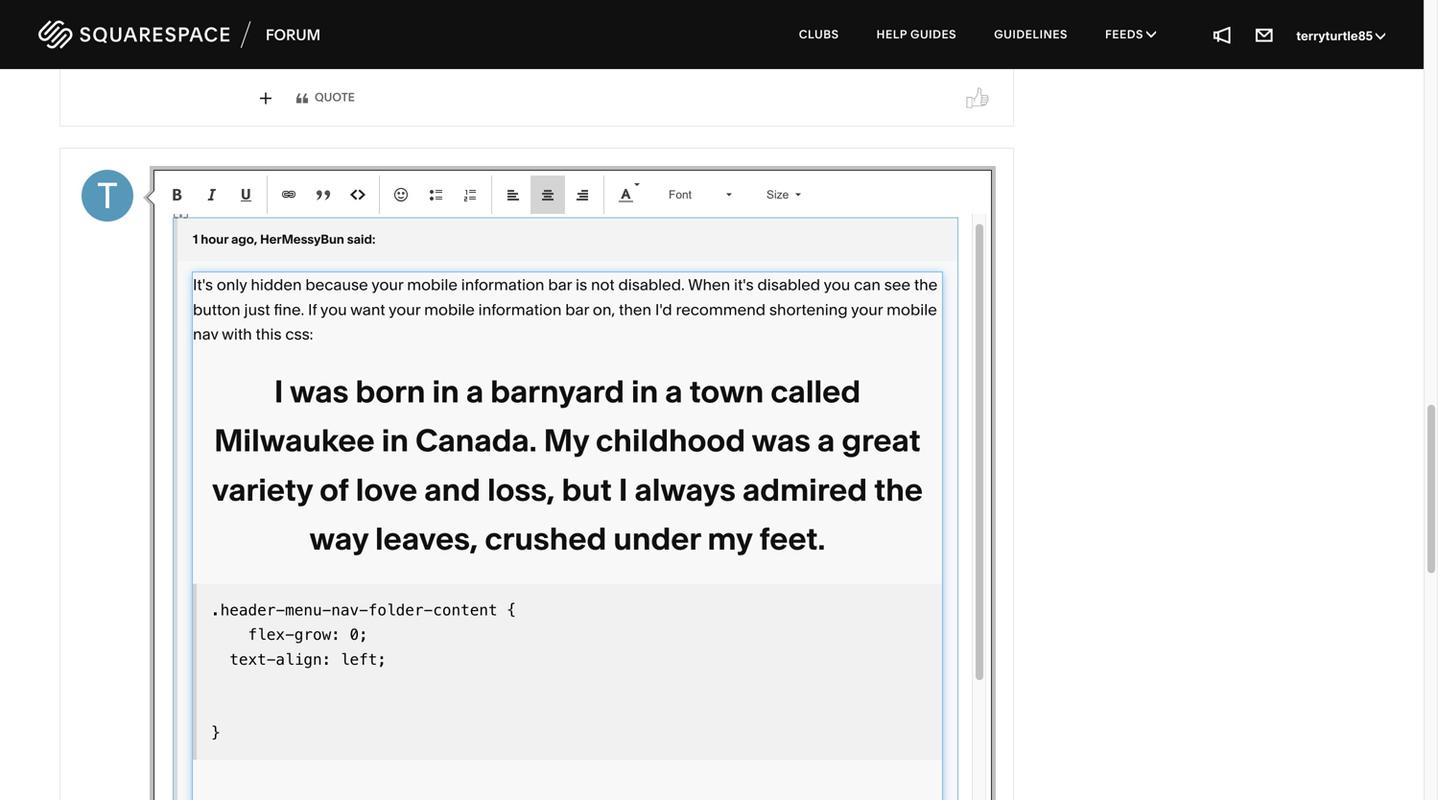 Task type: locate. For each thing, give the bounding box(es) containing it.
disabled.
[[618, 276, 685, 294]]

0 vertical spatial you
[[824, 276, 850, 294]]

caret down image inside the feeds link
[[1147, 28, 1156, 40]]

hour
[[201, 232, 228, 247]]

hidden
[[251, 276, 302, 294]]

blockquote widget region
[[174, 204, 957, 800]]

align right image
[[575, 187, 590, 202]]

mobile down the
[[887, 300, 937, 319]]

i'd
[[655, 300, 672, 319]]

align:
[[276, 650, 331, 669]]

mobile
[[407, 276, 458, 294], [424, 300, 475, 319], [887, 300, 937, 319]]

then
[[619, 300, 651, 319]]

bar left is
[[548, 276, 572, 294]]

1 hour ago, hermessybun said:
[[193, 232, 375, 247]]

1 horizontal spatial you
[[824, 276, 850, 294]]

1 horizontal spatial caret down image
[[1376, 29, 1385, 42]]

can
[[854, 276, 881, 294]]

information left on,
[[478, 300, 562, 319]]

toolbar
[[159, 175, 816, 214]]

squarespace forum image
[[38, 18, 321, 51]]

italic (⌘+i) image
[[203, 187, 219, 202]]

like image
[[964, 84, 992, 112]]

your
[[371, 276, 403, 294], [389, 300, 421, 319], [851, 300, 883, 319]]

you
[[824, 276, 850, 294], [320, 300, 347, 319]]

when
[[688, 276, 730, 294]]

it's
[[193, 276, 213, 294]]

Enter your text; hold cmd and right click for more options text field
[[159, 204, 986, 800]]

xo
[[252, 21, 270, 40]]

center image
[[540, 187, 555, 202]]

only
[[217, 276, 247, 294]]

size
[[767, 188, 789, 201]]

shortening
[[769, 300, 848, 319]]

information
[[461, 276, 544, 294], [478, 300, 562, 319]]

you right 'if'
[[320, 300, 347, 319]]

content
[[433, 601, 498, 619]]

clubs link
[[782, 10, 856, 59]]

help guides link
[[859, 10, 974, 59]]

messages image
[[1254, 24, 1275, 45]]

grow:
[[294, 626, 340, 644]]

bar
[[548, 276, 572, 294], [565, 300, 589, 319]]

emoji image
[[393, 187, 409, 202]]

hermessybun
[[260, 232, 344, 247]]

insert/remove bulleted list image
[[428, 187, 443, 202]]

caret down image inside terryturtle85 link
[[1376, 29, 1385, 42]]

code image
[[350, 187, 366, 202]]

multiquote image
[[260, 92, 272, 104]]

1 vertical spatial you
[[320, 300, 347, 319]]

see
[[884, 276, 911, 294]]

caret down image for feeds
[[1147, 28, 1156, 40]]

you left the can
[[824, 276, 850, 294]]

because
[[305, 276, 368, 294]]

caret down image
[[1147, 28, 1156, 40], [1376, 29, 1385, 42]]

feeds link
[[1088, 10, 1174, 59]]

help
[[877, 27, 907, 41]]

caret down image for terryturtle85
[[1376, 29, 1385, 42]]

{
[[507, 601, 516, 619]]

notifications image
[[1212, 24, 1233, 45]]

bar down is
[[565, 300, 589, 319]]

bold (⌘+b) image
[[169, 187, 184, 202]]

0 horizontal spatial caret down image
[[1147, 28, 1156, 40]]

flex-
[[248, 626, 294, 644]]

underline (⌘+u) image
[[238, 187, 253, 202]]

danielle
[[273, 21, 332, 40]]

information left is
[[461, 276, 544, 294]]

fine.
[[274, 300, 304, 319]]

mobile down insert/remove bulleted list icon
[[407, 276, 458, 294]]

mobile right want
[[424, 300, 475, 319]]

nav
[[193, 325, 218, 343]]

text-
[[230, 650, 276, 669]]



Task type: vqa. For each thing, say whether or not it's contained in the screenshot.
on,
yes



Task type: describe. For each thing, give the bounding box(es) containing it.
left;
[[340, 650, 387, 669]]

0 vertical spatial information
[[461, 276, 544, 294]]

nav-
[[331, 601, 368, 619]]

not
[[591, 276, 615, 294]]

font
[[669, 188, 692, 201]]

0 vertical spatial bar
[[548, 276, 572, 294]]

if
[[308, 300, 317, 319]]

clubs
[[799, 27, 839, 41]]

.header-
[[211, 601, 285, 619]]

want
[[350, 300, 385, 319]]

it's only hidden because your mobile information bar is not disabled. when it's disabled you can see the button just fine. if you want your mobile information bar on, then i'd recommend shortening your mobile nav with this css:
[[193, 276, 938, 343]]

1 vertical spatial bar
[[565, 300, 589, 319]]

guidelines
[[994, 27, 1068, 41]]

your up want
[[371, 276, 403, 294]]

recommend
[[676, 300, 766, 319]]

insert/remove numbered list image
[[462, 187, 478, 202]]

your right want
[[389, 300, 421, 319]]

button
[[193, 300, 241, 319]]

is
[[576, 276, 587, 294]]

0;
[[350, 626, 368, 644]]

this
[[256, 325, 282, 343]]

just
[[244, 300, 270, 319]]

quote
[[315, 90, 355, 104]]

size button
[[752, 175, 812, 214]]

quote link
[[296, 90, 355, 104]]

1 vertical spatial information
[[478, 300, 562, 319]]

said:
[[347, 232, 375, 247]]

quote image
[[316, 187, 331, 202]]

with
[[222, 325, 252, 343]]

help guides
[[877, 27, 957, 41]]

xo danielle
[[252, 21, 332, 40]]

terryturtle85 image
[[82, 170, 133, 222]]

pre widget region
[[193, 584, 942, 760]]

it's
[[734, 276, 754, 294]]

the
[[914, 276, 938, 294]]

folder-
[[368, 601, 433, 619]]

.header-menu-nav-folder-content { flex-grow: 0; text-align: left; }
[[211, 601, 516, 742]]

align left image
[[506, 187, 521, 202]]

terryturtle85 link
[[1296, 28, 1385, 44]]

link image
[[281, 187, 296, 202]]

click and drag to move image
[[174, 204, 188, 218]]

0 horizontal spatial you
[[320, 300, 347, 319]]

}
[[211, 724, 220, 742]]

disabled
[[757, 276, 820, 294]]

ago,
[[231, 232, 257, 247]]

guides
[[910, 27, 957, 41]]

guidelines link
[[977, 10, 1085, 59]]

your down the can
[[851, 300, 883, 319]]

font button
[[654, 175, 743, 214]]

on,
[[593, 300, 615, 319]]

1
[[193, 232, 198, 247]]

css:
[[285, 325, 313, 343]]

terryturtle85
[[1296, 28, 1376, 44]]

menu-
[[285, 601, 331, 619]]

toolbar containing font
[[159, 175, 816, 214]]

feeds
[[1105, 27, 1147, 41]]



